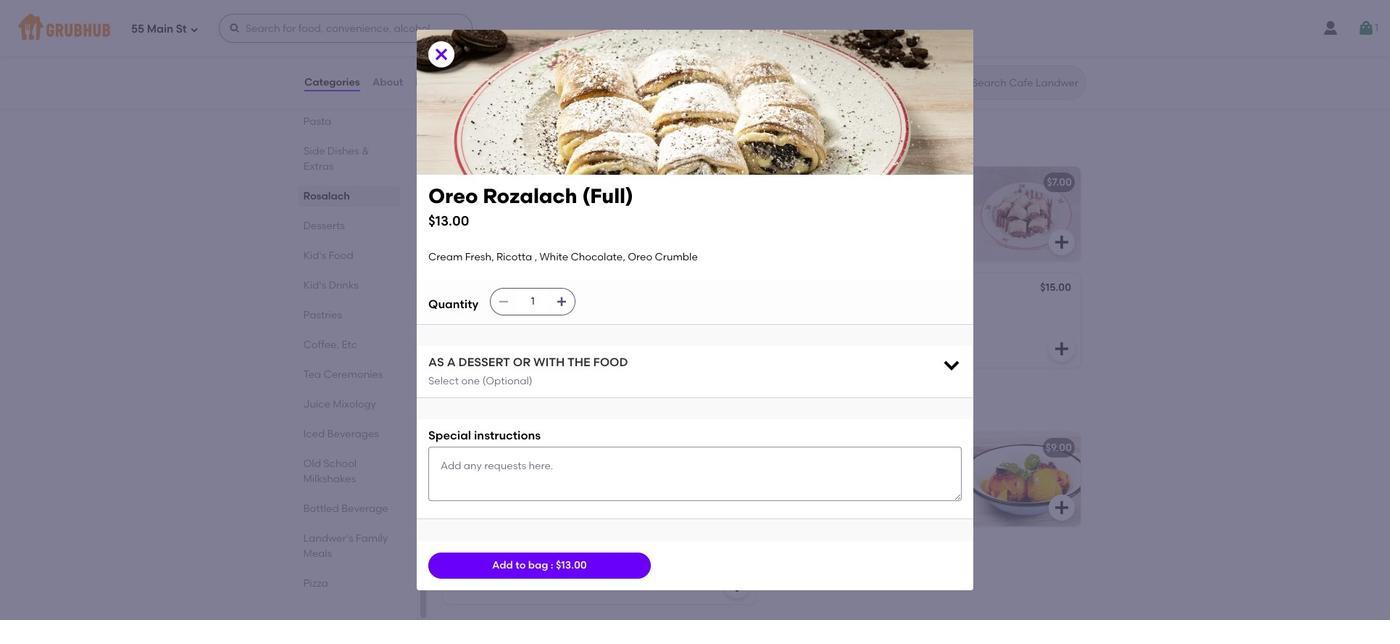 Task type: locate. For each thing, give the bounding box(es) containing it.
syrup,
[[594, 477, 623, 489]]

beverages
[[328, 428, 380, 440]]

oreo
[[429, 183, 478, 208], [628, 251, 653, 263], [452, 283, 476, 295], [509, 318, 533, 330]]

cream right ice
[[469, 548, 504, 561]]

1 eggs from the left
[[474, 17, 499, 30]]

side dishes & extras tab
[[304, 144, 394, 174]]

cream inside button
[[469, 548, 504, 561]]

of
[[494, 462, 504, 474]]

crumble up oreo rozalach (full) "image"
[[655, 251, 698, 263]]

two
[[452, 17, 472, 30]]

0 horizontal spatial nutella
[[452, 176, 488, 189]]

, inside the cream fresh, ricotta , white chocolate, oreo crumble
[[558, 303, 561, 316]]

desserts
[[304, 220, 345, 232], [440, 398, 506, 416]]

dishes
[[328, 145, 359, 157]]

1 horizontal spatial chocolate,
[[571, 251, 626, 263]]

rosalach
[[440, 133, 512, 151], [815, 176, 862, 189], [304, 190, 350, 202]]

$12.00
[[717, 442, 748, 454]]

+ up syrup,
[[618, 462, 624, 474]]

desserts down one
[[440, 398, 506, 416]]

0 vertical spatial white
[[540, 251, 569, 263]]

1 horizontal spatial eggs
[[807, 17, 832, 30]]

rosalach up nutella rozalach full
[[440, 133, 512, 151]]

Special instructions text field
[[429, 447, 962, 501]]

eggs for two eggs
[[474, 17, 499, 30]]

waffle right of
[[507, 462, 538, 474]]

pasta
[[304, 115, 332, 128]]

0 horizontal spatial eggs
[[474, 17, 499, 30]]

kid's
[[304, 249, 327, 262], [304, 279, 327, 292]]

0 vertical spatial chocolate,
[[571, 251, 626, 263]]

white
[[540, 251, 569, 263], [563, 303, 592, 316]]

ricotta up oreo rozalach (full)
[[497, 251, 532, 263]]

cream, down ice
[[497, 492, 532, 504]]

family
[[356, 532, 388, 545]]

1 kid's from the top
[[304, 249, 327, 262]]

fresh, up oreo rozalach (full)
[[465, 251, 494, 263]]

1 vertical spatial chocolate,
[[452, 318, 506, 330]]

ricotta
[[497, 251, 532, 263], [520, 303, 556, 316]]

cream
[[429, 251, 463, 263], [452, 303, 486, 316], [469, 548, 504, 561]]

1 vertical spatial rosalach
[[815, 176, 862, 189]]

cream fresh, ricotta , white chocolate, oreo crumble down oreo rozalach (full)
[[452, 303, 592, 330]]

rosalach down "extras"
[[304, 190, 350, 202]]

waffle up of
[[492, 442, 524, 454]]

iced
[[304, 428, 325, 440]]

oreo inside oreo rozalach (full) $13.00
[[429, 183, 478, 208]]

eggs inside button
[[807, 17, 832, 30]]

juice mixology
[[304, 398, 377, 410]]

0 vertical spatial rosalach
[[440, 133, 512, 151]]

2 horizontal spatial $13.00
[[716, 175, 747, 187]]

, right input item quantity 'number field'
[[558, 303, 561, 316]]

landwer's family meals tab
[[304, 531, 394, 561]]

0 vertical spatial $13.00
[[716, 175, 747, 187]]

tea ceremonies
[[304, 368, 384, 381]]

svg image
[[190, 25, 198, 34], [498, 296, 510, 308], [729, 340, 746, 358], [1054, 340, 1071, 358]]

0 horizontal spatial chocolate,
[[452, 318, 506, 330]]

1 nutella from the left
[[452, 176, 488, 189]]

cream, right ice
[[504, 477, 539, 489]]

1 horizontal spatial ,
[[558, 303, 561, 316]]

svg image inside 1 button
[[1358, 20, 1376, 37]]

eggs right three
[[807, 17, 832, 30]]

tea
[[304, 368, 322, 381]]

1
[[1376, 22, 1379, 34]]

(v)
[[858, 442, 873, 454]]

meals
[[304, 547, 333, 560]]

with
[[534, 355, 565, 369]]

0 horizontal spatial $13.00
[[429, 212, 469, 229]]

ice cream scoop (two scoop) button
[[443, 539, 756, 604]]

mango perfume (v)
[[777, 442, 873, 454]]

1 horizontal spatial rosalach
[[440, 133, 512, 151]]

1 vertical spatial +
[[618, 462, 624, 474]]

2 vertical spatial $13.00
[[556, 559, 587, 571]]

chocolate
[[541, 477, 591, 489]]

(full) inside oreo rozalach (full) $13.00
[[582, 183, 634, 208]]

0 vertical spatial crumble
[[655, 251, 698, 263]]

0 vertical spatial cream
[[429, 251, 463, 263]]

strawberry
[[534, 492, 587, 504]]

landwer's family meals
[[304, 532, 388, 560]]

, up input item quantity 'number field'
[[535, 251, 537, 263]]

waffle
[[492, 442, 524, 454], [507, 462, 538, 474]]

Input item quantity number field
[[517, 289, 549, 315]]

$13.00 inside oreo rozalach (full) $13.00
[[429, 212, 469, 229]]

0 horizontal spatial (full)
[[528, 283, 553, 295]]

2 eggs from the left
[[807, 17, 832, 30]]

search icon image
[[949, 74, 967, 91]]

pizza tab
[[304, 576, 394, 591]]

old school milkshakes tab
[[304, 456, 394, 487]]

pastries
[[304, 309, 342, 321]]

rosalach inside rosalach 'tab'
[[304, 190, 350, 202]]

oreo inside the cream fresh, ricotta , white chocolate, oreo crumble
[[509, 318, 533, 330]]

milkshakes
[[304, 473, 357, 485]]

three
[[777, 17, 805, 30]]

0 horizontal spatial +
[[618, 462, 624, 474]]

coffee,
[[304, 339, 340, 351]]

0 horizontal spatial rosalach
[[304, 190, 350, 202]]

2 vertical spatial cream
[[469, 548, 504, 561]]

crumble down input item quantity 'number field'
[[536, 318, 579, 330]]

1 vertical spatial crumble
[[536, 318, 579, 330]]

two eggs image
[[648, 8, 756, 102]]

2 kid's from the top
[[304, 279, 327, 292]]

bottled
[[304, 503, 340, 515]]

side
[[304, 145, 325, 157]]

kid's left 'food'
[[304, 249, 327, 262]]

:
[[551, 559, 554, 571]]

white right input item quantity 'number field'
[[563, 303, 592, 316]]

fresh,
[[465, 251, 494, 263], [489, 303, 517, 316]]

add to bag : $13.00
[[492, 559, 587, 571]]

1 vertical spatial cream fresh, ricotta , white chocolate, oreo crumble
[[452, 303, 592, 330]]

oreo rozalach (full) image
[[648, 273, 756, 368]]

0 horizontal spatial desserts
[[304, 220, 345, 232]]

2 nutella from the left
[[777, 176, 813, 189]]

1 horizontal spatial +
[[744, 17, 750, 30]]

cream fresh, ricotta , white chocolate, oreo crumble
[[429, 251, 698, 263], [452, 303, 592, 330]]

0 vertical spatial kid's
[[304, 249, 327, 262]]

juice mixology tab
[[304, 397, 394, 412]]

0 vertical spatial ,
[[535, 251, 537, 263]]

eggs
[[474, 17, 499, 30], [807, 17, 832, 30]]

categories button
[[304, 57, 361, 109]]

0 vertical spatial desserts
[[304, 220, 345, 232]]

(full) for oreo rozalach (full) $13.00
[[582, 183, 634, 208]]

rozalach inside oreo rozalach (full) $13.00
[[483, 183, 578, 208]]

white up input item quantity 'number field'
[[540, 251, 569, 263]]

kid's food
[[304, 249, 354, 262]]

1 horizontal spatial $13.00
[[556, 559, 587, 571]]

1 horizontal spatial (full)
[[582, 183, 634, 208]]

kid's left drinks
[[304, 279, 327, 292]]

dessert
[[459, 355, 510, 369]]

1 vertical spatial $13.00
[[429, 212, 469, 229]]

kid's for kid's drinks
[[304, 279, 327, 292]]

desserts up kid's food
[[304, 220, 345, 232]]

cream up quantity
[[429, 251, 463, 263]]

4 pieces of waffle with chocolate + vanilla ice cream, chocolate syrup, whipped cream, strawberry
[[452, 462, 624, 504]]

side dishes & extras
[[304, 145, 369, 173]]

ricotta down oreo rozalach (full)
[[520, 303, 556, 316]]

1 vertical spatial ,
[[558, 303, 561, 316]]

select
[[429, 375, 459, 387]]

cream fresh, ricotta , white chocolate, oreo crumble up input item quantity 'number field'
[[429, 251, 698, 263]]

rosalach left (half)
[[815, 176, 862, 189]]

desserts tab
[[304, 218, 394, 234]]

fresh, down oreo rozalach (full)
[[489, 303, 517, 316]]

iced beverages tab
[[304, 426, 394, 442]]

0 horizontal spatial crumble
[[536, 318, 579, 330]]

2 horizontal spatial rosalach
[[815, 176, 862, 189]]

1 vertical spatial kid's
[[304, 279, 327, 292]]

1 horizontal spatial nutella
[[777, 176, 813, 189]]

pasta tab
[[304, 114, 394, 129]]

1 vertical spatial white
[[563, 303, 592, 316]]

eggs right the two
[[474, 17, 499, 30]]

(full)
[[582, 183, 634, 208], [528, 283, 553, 295]]

$9.00
[[1046, 442, 1073, 454]]

as
[[429, 355, 444, 369]]

2 vertical spatial rosalach
[[304, 190, 350, 202]]

bag
[[528, 559, 549, 571]]

pastries tab
[[304, 307, 394, 323]]

old
[[304, 458, 322, 470]]

chocolate
[[564, 462, 616, 474]]

oreo rozalach (full) $13.00
[[429, 183, 634, 229]]

0 vertical spatial +
[[744, 17, 750, 30]]

1 horizontal spatial desserts
[[440, 398, 506, 416]]

+ left three
[[744, 17, 750, 30]]

1 vertical spatial fresh,
[[489, 303, 517, 316]]

Search Cafe Landwer search field
[[971, 76, 1082, 90]]

or
[[513, 355, 531, 369]]

full
[[539, 176, 557, 189]]

svg image
[[1358, 20, 1376, 37], [229, 22, 240, 34], [433, 46, 450, 63], [729, 75, 746, 92], [1054, 75, 1071, 92], [1054, 234, 1071, 251], [556, 296, 568, 308], [942, 355, 962, 375], [729, 499, 746, 516], [1054, 499, 1071, 516], [729, 577, 746, 594]]

about
[[372, 76, 403, 88]]

1 vertical spatial (full)
[[528, 283, 553, 295]]

0 vertical spatial (full)
[[582, 183, 634, 208]]

three eggs image
[[972, 8, 1081, 102]]

scoop
[[506, 548, 538, 561]]

food
[[594, 355, 628, 369]]

cream down oreo rozalach (full)
[[452, 303, 486, 316]]

1 vertical spatial waffle
[[507, 462, 538, 474]]

add
[[492, 559, 513, 571]]



Task type: vqa. For each thing, say whether or not it's contained in the screenshot.
'Your'
no



Task type: describe. For each thing, give the bounding box(es) containing it.
mixology
[[333, 398, 377, 410]]

nutella rosalach (half)
[[777, 176, 893, 189]]

tea ceremonies tab
[[304, 367, 394, 382]]

oreo rozalach (full)
[[452, 283, 553, 295]]

kid's drinks tab
[[304, 278, 394, 293]]

old school milkshakes
[[304, 458, 357, 485]]

scoop)
[[567, 548, 602, 561]]

rozalach for nutella rozalach full
[[491, 176, 537, 189]]

rozalach for oreo rozalach (full) $13.00
[[483, 183, 578, 208]]

landwer's
[[304, 532, 354, 545]]

juice
[[304, 398, 331, 410]]

$15.00 button
[[768, 273, 1081, 368]]

1 button
[[1358, 15, 1379, 41]]

as a dessert or with the food select one (optional)
[[429, 355, 628, 387]]

0 horizontal spatial ,
[[535, 251, 537, 263]]

three eggs button
[[768, 8, 1081, 102]]

crumble inside the cream fresh, ricotta , white chocolate, oreo crumble
[[536, 318, 579, 330]]

0 vertical spatial waffle
[[492, 442, 524, 454]]

about button
[[372, 57, 404, 109]]

$3.00
[[717, 17, 744, 30]]

kid's for kid's food
[[304, 249, 327, 262]]

4
[[452, 462, 458, 474]]

school
[[324, 458, 357, 470]]

0 vertical spatial cream,
[[504, 477, 539, 489]]

+ inside 4 pieces of waffle with chocolate + vanilla ice cream, chocolate syrup, whipped cream, strawberry
[[618, 462, 624, 474]]

three eggs
[[777, 17, 832, 30]]

dessert
[[452, 442, 489, 454]]

eggs for three eggs
[[807, 17, 832, 30]]

whipped
[[452, 492, 495, 504]]

nutella for nutella rozalach full
[[452, 176, 488, 189]]

0 vertical spatial fresh,
[[465, 251, 494, 263]]

ice
[[452, 548, 467, 561]]

ice cream scoop (two scoop)
[[452, 548, 602, 561]]

1 vertical spatial cream,
[[497, 492, 532, 504]]

two eggs
[[452, 17, 499, 30]]

(half)
[[864, 176, 893, 189]]

main
[[147, 22, 173, 35]]

a
[[447, 355, 456, 369]]

55
[[131, 22, 144, 35]]

food
[[329, 249, 354, 262]]

dessert waffle image
[[648, 432, 756, 526]]

dessert waffle
[[452, 442, 524, 454]]

special instructions
[[429, 429, 541, 442]]

white inside the cream fresh, ricotta , white chocolate, oreo crumble
[[563, 303, 592, 316]]

waffle inside 4 pieces of waffle with chocolate + vanilla ice cream, chocolate syrup, whipped cream, strawberry
[[507, 462, 538, 474]]

mango
[[777, 442, 812, 454]]

perfume
[[814, 442, 856, 454]]

reviews
[[416, 76, 456, 88]]

categories
[[305, 76, 360, 88]]

0 vertical spatial cream fresh, ricotta , white chocolate, oreo crumble
[[429, 251, 698, 263]]

1 vertical spatial desserts
[[440, 398, 506, 416]]

$7.00
[[1047, 176, 1073, 189]]

iced beverages
[[304, 428, 380, 440]]

bottled beverage tab
[[304, 501, 394, 516]]

55 main st
[[131, 22, 187, 35]]

desserts inside desserts tab
[[304, 220, 345, 232]]

&
[[362, 145, 369, 157]]

st
[[176, 22, 187, 35]]

kid's drinks
[[304, 279, 359, 292]]

nutella rozalach full
[[452, 176, 557, 189]]

(full) for oreo rozalach (full)
[[528, 283, 553, 295]]

fresh, inside the cream fresh, ricotta , white chocolate, oreo crumble
[[489, 303, 517, 316]]

nutella rosalach (half) image
[[972, 167, 1081, 261]]

bottled beverage
[[304, 503, 389, 515]]

1 horizontal spatial crumble
[[655, 251, 698, 263]]

(two
[[540, 548, 564, 561]]

$3.00 +
[[717, 17, 750, 30]]

1 vertical spatial ricotta
[[520, 303, 556, 316]]

instructions
[[474, 429, 541, 442]]

reviews button
[[415, 57, 457, 109]]

rosalach tab
[[304, 189, 394, 204]]

the
[[568, 355, 591, 369]]

pizza
[[304, 577, 329, 590]]

rozalach for oreo rozalach (full)
[[479, 283, 525, 295]]

svg image inside the main navigation "navigation"
[[190, 25, 198, 34]]

$15.00
[[1041, 281, 1072, 294]]

pieces
[[460, 462, 492, 474]]

nutella for nutella rosalach (half)
[[777, 176, 813, 189]]

(optional)
[[483, 375, 533, 387]]

vanilla
[[452, 477, 485, 489]]

main navigation navigation
[[0, 0, 1391, 57]]

1 vertical spatial cream
[[452, 303, 486, 316]]

coffee, etc
[[304, 339, 358, 351]]

quantity
[[429, 297, 479, 311]]

0 vertical spatial ricotta
[[497, 251, 532, 263]]

drinks
[[329, 279, 359, 292]]

coffee, etc tab
[[304, 337, 394, 352]]

etc
[[342, 339, 358, 351]]

ceremonies
[[324, 368, 384, 381]]

to
[[516, 559, 526, 571]]

beverage
[[342, 503, 389, 515]]

special
[[429, 429, 471, 442]]

one
[[462, 375, 480, 387]]

mango perfume (v) image
[[972, 432, 1081, 526]]

kid's food tab
[[304, 248, 394, 263]]



